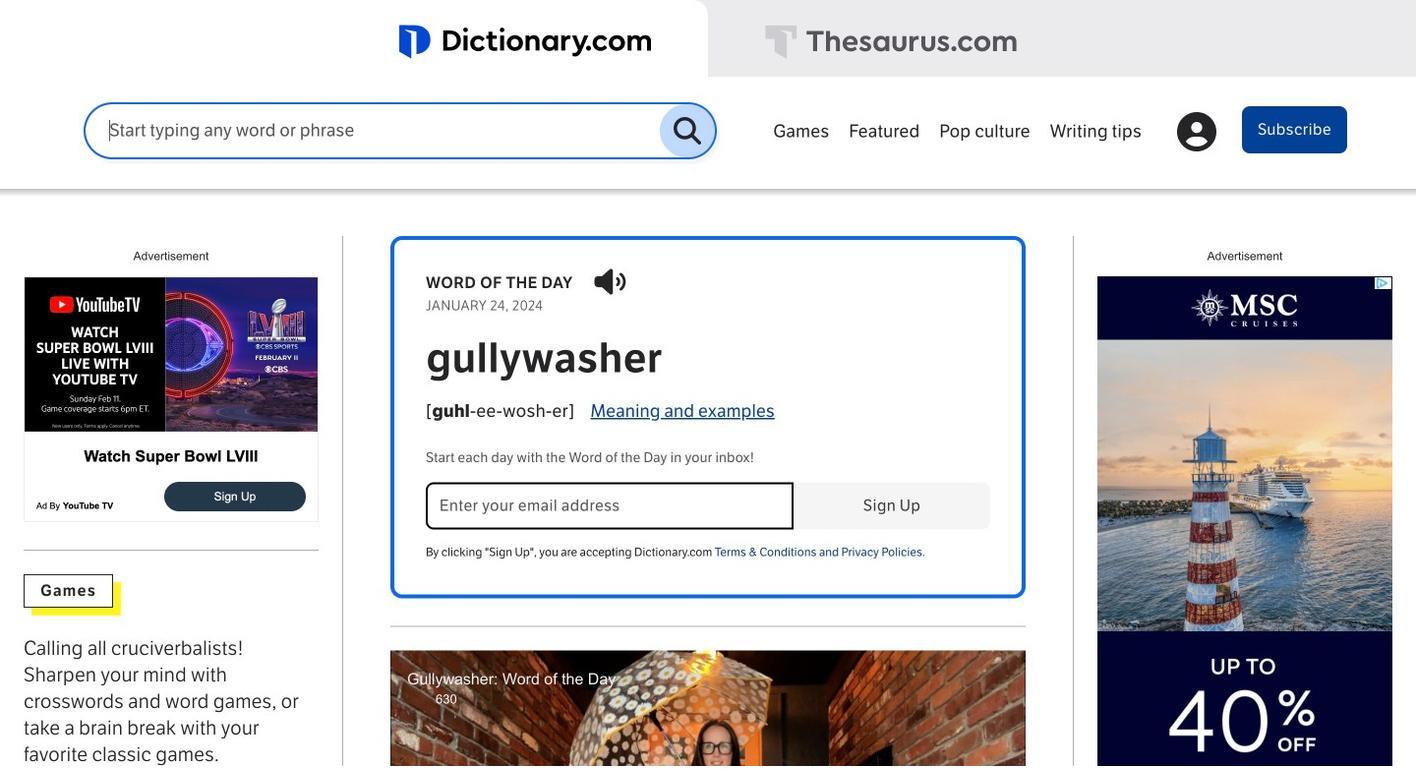 Task type: vqa. For each thing, say whether or not it's contained in the screenshot.
the rightmost the "&"
no



Task type: locate. For each thing, give the bounding box(es) containing it.
video player region
[[391, 651, 1026, 766]]

advertisement element
[[24, 276, 319, 522], [1098, 276, 1393, 766]]

Enter your email address text field
[[426, 483, 794, 530]]

0 horizontal spatial advertisement element
[[24, 276, 319, 522]]

pages menu element
[[764, 100, 1348, 189]]

1 horizontal spatial advertisement element
[[1098, 276, 1393, 766]]

switch site tab list
[[0, 0, 1417, 79]]



Task type: describe. For each thing, give the bounding box(es) containing it.
1 advertisement element from the left
[[24, 276, 319, 522]]

Start typing any word or phrase text field
[[86, 119, 660, 142]]

2 advertisement element from the left
[[1098, 276, 1393, 766]]



